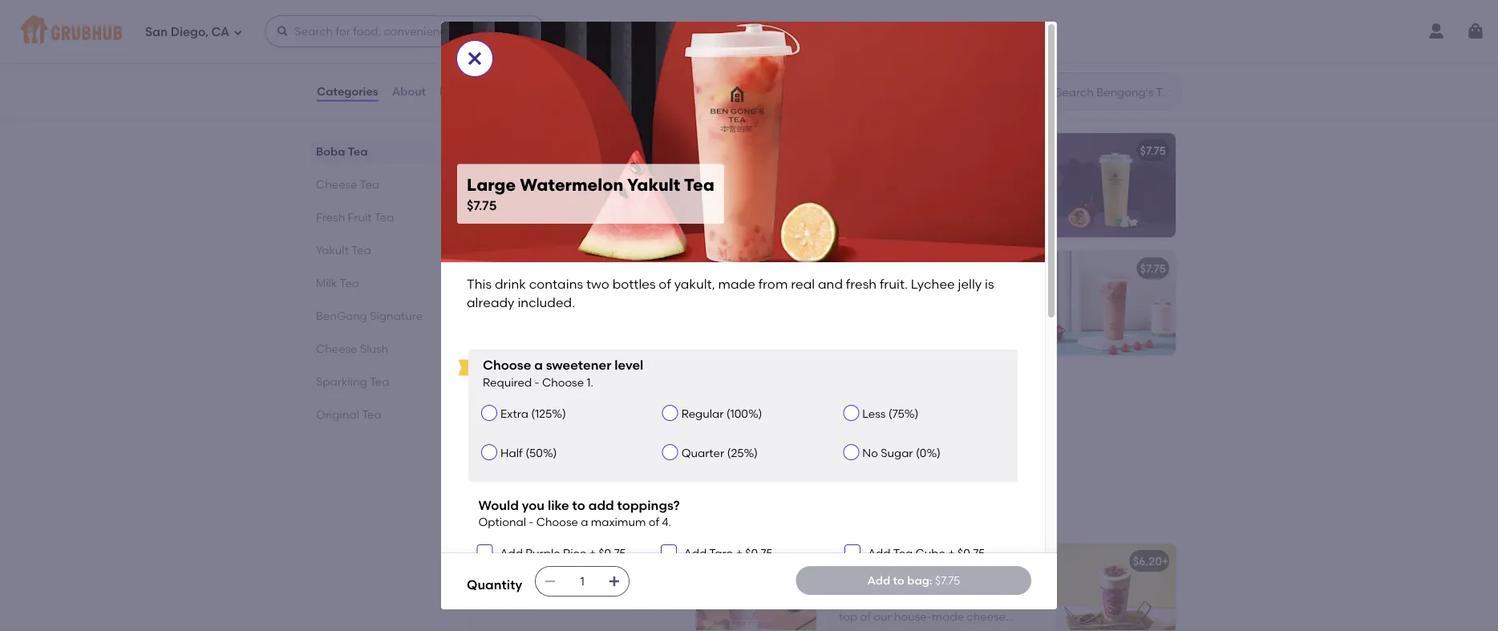 Task type: vqa. For each thing, say whether or not it's contained in the screenshot.
Seattle Roll image
no



Task type: locate. For each thing, give the bounding box(es) containing it.
bottles for large passion fruit yakult tea
[[966, 167, 1003, 181]]

1.
[[587, 375, 594, 389]]

categories
[[317, 85, 378, 98]]

mango
[[514, 262, 553, 276]]

milk
[[316, 276, 337, 290], [467, 506, 502, 527], [561, 555, 583, 569], [1013, 555, 1035, 569]]

$0.75 up milk at the bottom of the page
[[958, 547, 985, 560]]

a right as
[[636, 578, 643, 591]]

fresh for large mango yakult tea
[[629, 301, 656, 315]]

already down mango
[[467, 294, 515, 310]]

this
[[480, 167, 501, 181], [839, 167, 861, 181], [467, 276, 492, 292], [480, 285, 501, 298], [839, 285, 861, 298], [480, 403, 501, 416]]

jelly
[[548, 199, 568, 213], [958, 276, 982, 292]]

to
[[572, 497, 585, 513], [893, 574, 905, 587]]

large passion fruit yakult tea image
[[1056, 133, 1176, 238]]

1 horizontal spatial $6.20 +
[[1133, 555, 1169, 569]]

0 horizontal spatial -
[[529, 515, 534, 529]]

fresh for large  watermelon yakult tea
[[629, 183, 656, 197]]

fruit inside fresh fruit tea tab
[[348, 210, 372, 224]]

a up large peach yakult tea
[[534, 357, 543, 373]]

fresh fruit tea tab
[[316, 209, 428, 225]]

and for large strawberry yakult tea
[[964, 301, 986, 315]]

and down large passion fruit yakult tea
[[964, 183, 986, 197]]

real for large  watermelon yakult tea
[[581, 183, 602, 197]]

crystal for passion
[[866, 199, 905, 213]]

already for large peach yakult tea
[[591, 435, 632, 449]]

fruit. for large peach yakult tea
[[480, 435, 504, 449]]

0 vertical spatial cheese
[[316, 177, 357, 191]]

1 horizontal spatial golden
[[931, 594, 969, 607]]

is for large peach yakult tea
[[580, 435, 588, 449]]

2 $6.20 + from the left
[[1133, 555, 1169, 569]]

included. for large mango yakult tea
[[480, 334, 530, 347]]

cheese tea
[[316, 177, 380, 191]]

of inside premium golden oolong milk tea, with crispy burnt golden sugar on top of our house-made cheese foam.
[[860, 610, 871, 624]]

boba
[[907, 199, 937, 213], [548, 317, 577, 331], [907, 317, 937, 331], [548, 435, 577, 449]]

already down large  watermelon yakult tea
[[582, 199, 623, 213]]

watermelon up large  watermelon yakult tea $7.75
[[514, 144, 582, 158]]

0 vertical spatial tea,
[[570, 0, 591, 6]]

1 vertical spatial to
[[893, 574, 905, 587]]

fruit. for large passion fruit yakult tea
[[839, 199, 863, 213]]

is
[[571, 199, 579, 213], [939, 199, 947, 213], [985, 276, 994, 292], [580, 317, 588, 331], [939, 317, 947, 331], [580, 435, 588, 449]]

0 vertical spatial yakult tea
[[467, 96, 554, 116]]

large  watermelon yakult tea $7.75
[[467, 174, 715, 213]]

our
[[874, 610, 892, 624]]

2 vertical spatial a
[[636, 578, 643, 591]]

0 vertical spatial with
[[633, 0, 656, 6]]

oolong
[[931, 578, 969, 591]]

1 vertical spatial yakult tea
[[316, 243, 371, 257]]

milk tea inside tab
[[316, 276, 359, 290]]

1 vertical spatial a
[[581, 515, 588, 529]]

crystal down strawberry
[[866, 317, 905, 331]]

- down you
[[529, 515, 534, 529]]

jumbo-size fruit tea, comes with freshly cut fruits.
[[480, 0, 656, 22]]

is for large strawberry yakult tea
[[939, 317, 947, 331]]

1 horizontal spatial -
[[535, 375, 539, 389]]

1 horizontal spatial $6.20
[[1133, 555, 1162, 569]]

large mango yakult tea image
[[696, 251, 817, 356]]

(125%)
[[531, 407, 566, 421]]

from for large mango yakult tea
[[553, 301, 578, 315]]

golden down oolong at the right bottom
[[931, 594, 969, 607]]

choose up the required
[[483, 357, 531, 373]]

this drink contains two bottles of yakult, made from real and fresh fruit. crystal boba is already included. down large peach yakult tea
[[480, 403, 657, 465]]

this for large strawberry yakult tea
[[839, 285, 861, 298]]

svg image down 4.
[[664, 548, 674, 558]]

0 horizontal spatial yakult tea
[[316, 243, 371, 257]]

crystal down passion at the top right of the page
[[866, 199, 905, 213]]

1 horizontal spatial a
[[581, 515, 588, 529]]

fruit right fresh
[[348, 210, 372, 224]]

is for large mango yakult tea
[[580, 317, 588, 331]]

boba down large passion fruit yakult tea
[[907, 199, 937, 213]]

fruit
[[919, 144, 944, 158], [348, 210, 372, 224]]

large
[[480, 144, 512, 158], [839, 144, 871, 158], [467, 174, 516, 195], [480, 262, 512, 276], [839, 262, 871, 276], [480, 380, 512, 394]]

drink
[[504, 167, 531, 181], [863, 167, 891, 181], [495, 276, 526, 292], [504, 285, 531, 298], [863, 285, 891, 298], [504, 403, 531, 416]]

required
[[483, 375, 532, 389]]

this drink contains two bottles of yakult, made from real and fresh fruit. crystal boba is already included. for mango
[[480, 285, 657, 347]]

0 horizontal spatial jelly
[[548, 199, 568, 213]]

1 horizontal spatial $0.75
[[745, 547, 773, 560]]

regular up quarter
[[682, 407, 724, 421]]

large up extra
[[480, 380, 512, 394]]

rice
[[563, 547, 587, 560]]

0 vertical spatial regular
[[682, 407, 724, 421]]

milk tea up bengong
[[316, 276, 359, 290]]

1 vertical spatial -
[[529, 515, 534, 529]]

large passion fruit yakult tea
[[839, 144, 1003, 158]]

0 horizontal spatial with
[[633, 0, 656, 6]]

reviews button
[[439, 63, 485, 120]]

$6.20
[[774, 555, 803, 569], [1133, 555, 1162, 569]]

0 horizontal spatial fruit
[[348, 210, 372, 224]]

0 vertical spatial watermelon
[[514, 144, 582, 158]]

to right like
[[572, 497, 585, 513]]

contains
[[534, 167, 581, 181], [893, 167, 940, 181], [529, 276, 583, 292], [534, 285, 581, 298], [893, 285, 940, 298], [534, 403, 581, 416]]

tea,
[[570, 0, 591, 6], [997, 578, 1018, 591]]

quarter (25%)
[[682, 447, 758, 460]]

less (75%)
[[863, 407, 919, 421]]

two for large  watermelon yakult tea
[[584, 167, 604, 181]]

of
[[647, 167, 657, 181], [1006, 167, 1017, 181], [659, 276, 671, 292], [647, 285, 657, 298], [1006, 285, 1017, 298], [647, 403, 657, 416], [649, 515, 659, 529], [860, 610, 871, 624]]

a up rice
[[581, 515, 588, 529]]

-
[[535, 375, 539, 389], [529, 515, 534, 529]]

0 horizontal spatial $6.20
[[774, 555, 803, 569]]

fresh
[[629, 183, 656, 197], [988, 183, 1015, 197], [846, 276, 877, 292], [629, 301, 656, 315], [988, 301, 1015, 315], [629, 419, 656, 433]]

drink for large strawberry yakult tea
[[863, 285, 891, 298]]

included. for large strawberry yakult tea
[[839, 334, 889, 347]]

a inside choose a sweetener level required - choose 1.
[[534, 357, 543, 373]]

0 horizontal spatial golden
[[891, 578, 929, 591]]

with for jumbo-size fruit tea, comes with freshly cut fruits.
[[633, 0, 656, 6]]

1 $6.20 from the left
[[774, 555, 803, 569]]

0 horizontal spatial $0.75
[[599, 547, 626, 560]]

yakult, for large peach yakult tea
[[480, 419, 515, 433]]

and for large  watermelon yakult tea
[[605, 183, 626, 197]]

1 vertical spatial with
[[839, 594, 862, 607]]

this drink contains two bottles of yakult, made from real and fresh fruit. crystal boba is already included.
[[839, 167, 1017, 229], [480, 285, 657, 347], [839, 285, 1017, 347], [480, 403, 657, 465]]

diego,
[[171, 25, 208, 39]]

jelly down large  watermelon yakult tea
[[548, 199, 568, 213]]

made for large mango yakult tea
[[518, 301, 550, 315]]

1 horizontal spatial fruit
[[919, 144, 944, 158]]

this drink contains two bottles of yakult, made from real and fresh fruit. crystal boba is already included. down large passion fruit yakult tea
[[839, 167, 1017, 229]]

boba for peach
[[548, 435, 577, 449]]

regular for regular burnt caramel cheese milk tea
[[839, 555, 882, 569]]

as
[[620, 578, 633, 591]]

+
[[589, 547, 596, 560], [736, 547, 743, 560], [948, 547, 955, 560], [803, 555, 810, 569], [1162, 555, 1169, 569]]

original tea
[[316, 407, 382, 421]]

0 vertical spatial to
[[572, 497, 585, 513]]

1 horizontal spatial lychee
[[911, 276, 955, 292]]

this for large peach yakult tea
[[480, 403, 501, 416]]

1 horizontal spatial yakult tea
[[467, 96, 554, 116]]

add
[[589, 497, 614, 513]]

1 vertical spatial regular
[[839, 555, 882, 569]]

1 horizontal spatial regular
[[839, 555, 882, 569]]

svg image
[[276, 25, 289, 38], [465, 49, 484, 68], [664, 548, 674, 558], [544, 575, 557, 588], [608, 575, 621, 588]]

boba
[[316, 144, 345, 158]]

large left passion at the top right of the page
[[839, 144, 871, 158]]

cheese inside the cheese slush 'tab'
[[316, 342, 357, 355]]

0 vertical spatial -
[[535, 375, 539, 389]]

- inside choose a sweetener level required - choose 1.
[[535, 375, 539, 389]]

1 horizontal spatial milk tea
[[467, 506, 536, 527]]

choose down like
[[536, 515, 578, 529]]

lychee up mango
[[507, 199, 545, 213]]

add purple rice + $0.75
[[500, 547, 626, 560]]

tea, up on
[[997, 578, 1018, 591]]

0 vertical spatial fruit
[[919, 144, 944, 158]]

with for premium golden oolong milk tea, with crispy burnt golden sugar on top of our house-made cheese foam.
[[839, 594, 862, 607]]

0 horizontal spatial to
[[572, 497, 585, 513]]

1 vertical spatial watermelon
[[520, 174, 624, 195]]

1 horizontal spatial with
[[839, 594, 862, 607]]

svg image right ca
[[276, 25, 289, 38]]

2 vertical spatial choose
[[536, 515, 578, 529]]

signature
[[370, 309, 423, 322]]

and down large  watermelon yakult tea
[[605, 183, 626, 197]]

- right the required
[[535, 375, 539, 389]]

made
[[518, 183, 550, 197], [877, 183, 910, 197], [718, 276, 756, 292], [518, 301, 550, 315], [877, 301, 910, 315], [518, 419, 550, 433], [932, 610, 964, 624]]

boba up sweetener
[[548, 317, 577, 331]]

with inside premium golden oolong milk tea, with crispy burnt golden sugar on top of our house-made cheese foam.
[[839, 594, 862, 607]]

add up including
[[500, 547, 523, 560]]

drink for large peach yakult tea
[[504, 403, 531, 416]]

1 vertical spatial golden
[[931, 594, 969, 607]]

2 $6.20 from the left
[[1133, 555, 1162, 569]]

already up level
[[591, 317, 632, 331]]

large inside large  watermelon yakult tea $7.75
[[467, 174, 516, 195]]

golden up burnt
[[891, 578, 929, 591]]

large left mango
[[480, 262, 512, 276]]

yakult inside large  watermelon yakult tea $7.75
[[627, 174, 680, 195]]

jelly down large strawberry yakult tea
[[958, 276, 982, 292]]

add for add purple rice
[[500, 547, 523, 560]]

cheese tea tab
[[316, 176, 428, 193]]

yakult tea inside tab
[[316, 243, 371, 257]]

sparkling tea tab
[[316, 373, 428, 390]]

fruit.
[[480, 199, 504, 213], [839, 199, 863, 213], [880, 276, 908, 292], [480, 317, 504, 331], [839, 317, 863, 331], [480, 435, 504, 449]]

crystal down mango
[[507, 317, 545, 331]]

0 horizontal spatial regular
[[682, 407, 724, 421]]

a inside including highland barley as a free topping!
[[636, 578, 643, 591]]

would
[[478, 497, 519, 513]]

made for large strawberry yakult tea
[[877, 301, 910, 315]]

made for large peach yakult tea
[[518, 419, 550, 433]]

$7.75
[[781, 144, 807, 158], [1140, 144, 1166, 158], [467, 197, 497, 213], [781, 262, 807, 276], [1140, 262, 1166, 276], [935, 574, 960, 587]]

lychee
[[507, 199, 545, 213], [911, 276, 955, 292]]

this drink contains two bottles of yakult, made from real and fresh fruit. crystal boba is already included. down large strawberry yakult tea
[[839, 285, 1017, 347]]

and for large passion fruit yakult tea
[[964, 183, 986, 197]]

2 horizontal spatial $0.75
[[958, 547, 985, 560]]

boba down large strawberry yakult tea
[[907, 317, 937, 331]]

$7.75 for large passion fruit yakult tea
[[1140, 144, 1166, 158]]

already down large strawberry yakult tea
[[950, 317, 992, 331]]

2 horizontal spatial a
[[636, 578, 643, 591]]

0 horizontal spatial tea,
[[570, 0, 591, 6]]

with
[[633, 0, 656, 6], [839, 594, 862, 607]]

0 horizontal spatial lychee
[[507, 199, 545, 213]]

cheese inside cheese tea tab
[[316, 177, 357, 191]]

taro
[[709, 547, 733, 560]]

yakult tea
[[467, 96, 554, 116], [316, 243, 371, 257]]

large for large peach yakult tea
[[480, 380, 512, 394]]

1 $0.75 from the left
[[599, 547, 626, 560]]

golden
[[891, 578, 929, 591], [931, 594, 969, 607]]

two for large passion fruit yakult tea
[[943, 167, 963, 181]]

3 $0.75 from the left
[[958, 547, 985, 560]]

regular up premium
[[839, 555, 882, 569]]

milk left you
[[467, 506, 502, 527]]

large strawberry yakult tea image
[[1056, 251, 1176, 356]]

large down reviews "button"
[[480, 144, 512, 158]]

already down large passion fruit yakult tea
[[950, 199, 992, 213]]

large left strawberry
[[839, 262, 871, 276]]

0 vertical spatial this drink contains two bottles of yakult, made from real and fresh fruit. lychee jelly is already included.
[[480, 167, 676, 213]]

add
[[500, 547, 523, 560], [684, 547, 707, 560], [868, 547, 891, 560], [867, 574, 891, 587]]

1 horizontal spatial to
[[893, 574, 905, 587]]

cheese up milk at the bottom of the page
[[968, 555, 1010, 569]]

milk up bengong
[[316, 276, 337, 290]]

1 horizontal spatial tea,
[[997, 578, 1018, 591]]

large down large  watermelon yakult tea
[[467, 174, 516, 195]]

0 horizontal spatial $6.20 +
[[774, 555, 810, 569]]

add left taro
[[684, 547, 707, 560]]

with right comes
[[633, 0, 656, 6]]

bengong signature tab
[[316, 307, 428, 324]]

peach up quantity
[[480, 555, 515, 569]]

lychee down large strawberry yakult tea
[[911, 276, 955, 292]]

yakult, for large mango yakult tea
[[480, 301, 515, 315]]

quantity
[[467, 577, 522, 592]]

boba down (125%)
[[548, 435, 577, 449]]

premium golden oolong milk tea, with crispy burnt golden sugar on top of our house-made cheese foam.
[[839, 578, 1020, 631]]

to down burnt
[[893, 574, 905, 587]]

tea, right the fruit
[[570, 0, 591, 6]]

$7.75 for large mango yakult tea
[[781, 262, 807, 276]]

freshly
[[480, 8, 515, 22]]

two
[[584, 167, 604, 181], [943, 167, 963, 181], [586, 276, 609, 292], [584, 285, 604, 298], [943, 285, 963, 298], [584, 403, 604, 416]]

cheese down boba tea
[[316, 177, 357, 191]]

and up level
[[605, 301, 626, 315]]

crystal down 'extra (125%)'
[[507, 435, 545, 449]]

and down level
[[605, 419, 626, 433]]

(75%)
[[889, 407, 919, 421]]

$0.75 down maximum
[[599, 547, 626, 560]]

watermelon down large  watermelon yakult tea
[[520, 174, 624, 195]]

milk tea up purple
[[467, 506, 536, 527]]

milk up on
[[1013, 555, 1035, 569]]

crystal for peach
[[507, 435, 545, 449]]

0 vertical spatial peach
[[514, 380, 549, 394]]

peach
[[514, 380, 549, 394], [480, 555, 515, 569]]

2 $0.75 from the left
[[745, 547, 773, 560]]

$6.20 + for including highland barley as a free topping!
[[774, 555, 810, 569]]

yakult tea up large  watermelon yakult tea
[[467, 96, 554, 116]]

1 vertical spatial jelly
[[958, 276, 982, 292]]

peach up 'extra (125%)'
[[514, 380, 549, 394]]

add up crispy
[[867, 574, 891, 587]]

with inside 'jumbo-size fruit tea, comes with freshly cut fruits.'
[[633, 0, 656, 6]]

svg image
[[1466, 22, 1486, 41], [233, 28, 242, 37], [480, 548, 490, 558], [848, 548, 858, 558]]

watermelon inside large  watermelon yakult tea $7.75
[[520, 174, 624, 195]]

is for large  watermelon yakult tea
[[571, 199, 579, 213]]

large oolong super fruit cup image
[[696, 0, 817, 63]]

choose down sweetener
[[542, 375, 584, 389]]

1 $6.20 + from the left
[[774, 555, 810, 569]]

this drink contains two bottles of yakult, made from real and fresh fruit. lychee jelly is already included.
[[480, 167, 676, 213], [467, 276, 997, 310]]

this drink contains two bottles of yakult, made from real and fresh fruit. crystal boba is already included. up sweetener
[[480, 285, 657, 347]]

cheese up sparkling
[[316, 342, 357, 355]]

already down 1.
[[591, 435, 632, 449]]

fruit right passion at the top right of the page
[[919, 144, 944, 158]]

and down large strawberry yakult tea
[[964, 301, 986, 315]]

jumbo-
[[480, 0, 523, 6]]

yakult,
[[480, 183, 515, 197], [839, 183, 875, 197], [674, 276, 715, 292], [480, 301, 515, 315], [839, 301, 875, 315], [480, 419, 515, 433]]

1 vertical spatial tea,
[[997, 578, 1018, 591]]

bottles
[[606, 167, 644, 181], [966, 167, 1003, 181], [613, 276, 656, 292], [606, 285, 644, 298], [966, 285, 1003, 298], [606, 403, 644, 416]]

0 horizontal spatial a
[[534, 357, 543, 373]]

add up premium
[[868, 547, 891, 560]]

$0.75 right taro
[[745, 547, 773, 560]]

real for large passion fruit yakult tea
[[941, 183, 961, 197]]

cheese
[[316, 177, 357, 191], [316, 342, 357, 355], [968, 555, 1010, 569]]

1 vertical spatial fruit
[[348, 210, 372, 224]]

0 vertical spatial milk tea
[[316, 276, 359, 290]]

boba tea
[[316, 144, 368, 158]]

yakult tea down fresh fruit tea
[[316, 243, 371, 257]]

0 horizontal spatial milk tea
[[316, 276, 359, 290]]

1 vertical spatial cheese
[[316, 342, 357, 355]]

0 vertical spatial a
[[534, 357, 543, 373]]

0 vertical spatial golden
[[891, 578, 929, 591]]

watermelon for large  watermelon yakult tea $7.75
[[520, 174, 624, 195]]

this for large passion fruit yakult tea
[[839, 167, 861, 181]]

already
[[582, 199, 623, 213], [950, 199, 992, 213], [467, 294, 515, 310], [591, 317, 632, 331], [950, 317, 992, 331], [591, 435, 632, 449]]

with up top
[[839, 594, 862, 607]]



Task type: describe. For each thing, give the bounding box(es) containing it.
fresh for large peach yakult tea
[[629, 419, 656, 433]]

made for large passion fruit yakult tea
[[877, 183, 910, 197]]

fresh for large strawberry yakult tea
[[988, 301, 1015, 315]]

bottles for large strawberry yakult tea
[[966, 285, 1003, 298]]

$7.75 for large strawberry yakult tea
[[1140, 262, 1166, 276]]

$6.20 for premium golden oolong milk tea, with crispy burnt golden sugar on top of our house-made cheese foam.
[[1133, 555, 1162, 569]]

a inside would you like to add toppings? optional - choose a maximum of 4.
[[581, 515, 588, 529]]

real for large peach yakult tea
[[581, 419, 602, 433]]

categories button
[[316, 63, 379, 120]]

and for large mango yakult tea
[[605, 301, 626, 315]]

premium
[[839, 578, 888, 591]]

no
[[863, 447, 878, 460]]

$6.20 for including highland barley as a free topping!
[[774, 555, 803, 569]]

house-
[[894, 610, 932, 624]]

top
[[839, 610, 858, 624]]

large for large  watermelon yakult tea
[[480, 144, 512, 158]]

half
[[501, 447, 523, 460]]

(25%)
[[727, 447, 758, 460]]

cheese for cheese tea
[[316, 177, 357, 191]]

level
[[615, 357, 644, 373]]

main navigation navigation
[[0, 0, 1498, 63]]

crispy
[[865, 594, 897, 607]]

burnt
[[899, 594, 929, 607]]

this for large mango yakult tea
[[480, 285, 501, 298]]

of inside would you like to add toppings? optional - choose a maximum of 4.
[[649, 515, 659, 529]]

1 vertical spatial lychee
[[911, 276, 955, 292]]

already for large mango yakult tea
[[591, 317, 632, 331]]

Search Bengong's Tea search field
[[1054, 84, 1177, 99]]

cheese slush tab
[[316, 340, 428, 357]]

and right the large mango yakult tea "image"
[[818, 276, 843, 292]]

yakult inside yakult tea tab
[[316, 243, 349, 257]]

1 vertical spatial choose
[[542, 375, 584, 389]]

4.
[[662, 515, 671, 529]]

2 vertical spatial cheese
[[968, 555, 1010, 569]]

sparkling tea
[[316, 375, 389, 388]]

barley
[[583, 578, 618, 591]]

two for large peach yakult tea
[[584, 403, 604, 416]]

slush
[[360, 342, 388, 355]]

drink for large mango yakult tea
[[504, 285, 531, 298]]

boba for strawberry
[[907, 317, 937, 331]]

tea, inside 'jumbo-size fruit tea, comes with freshly cut fruits.'
[[570, 0, 591, 6]]

this drink contains two bottles of yakult, made from real and fresh fruit. crystal boba is already included. for peach
[[480, 403, 657, 465]]

this for large  watermelon yakult tea
[[480, 167, 501, 181]]

fresh for large passion fruit yakult tea
[[988, 183, 1015, 197]]

contains for large strawberry yakult tea
[[893, 285, 940, 298]]

would you like to add toppings? optional - choose a maximum of 4.
[[478, 497, 680, 529]]

(50%)
[[526, 447, 557, 460]]

you
[[522, 497, 545, 513]]

large mango yakult tea
[[480, 262, 612, 276]]

burnt
[[885, 555, 915, 569]]

(0%)
[[916, 447, 941, 460]]

milk tea tab
[[316, 274, 428, 291]]

jumbo-size fruit tea, comes with freshly cut fruits. button
[[470, 0, 817, 63]]

boba tea tab
[[316, 143, 428, 160]]

contains for large peach yakult tea
[[534, 403, 581, 416]]

choose inside would you like to add toppings? optional - choose a maximum of 4.
[[536, 515, 578, 529]]

free
[[646, 578, 667, 591]]

cheese for cheese slush
[[316, 342, 357, 355]]

included. for large  watermelon yakult tea
[[626, 199, 676, 213]]

$0.75 for add purple rice + $0.75
[[599, 547, 626, 560]]

contains for large passion fruit yakult tea
[[893, 167, 940, 181]]

on
[[1006, 594, 1020, 607]]

contains for large  watermelon yakult tea
[[534, 167, 581, 181]]

already for large  watermelon yakult tea
[[582, 199, 623, 213]]

two for large strawberry yakult tea
[[943, 285, 963, 298]]

large for large strawberry yakult tea
[[839, 262, 871, 276]]

about
[[392, 85, 426, 98]]

large peach yakult tea
[[480, 380, 608, 394]]

two for large mango yakult tea
[[584, 285, 604, 298]]

this drink contains two bottles of yakult, made from real and fresh fruit. crystal boba is already included. for passion
[[839, 167, 1017, 229]]

drink for large  watermelon yakult tea
[[504, 167, 531, 181]]

add tea cube + $0.75
[[868, 547, 985, 560]]

made inside premium golden oolong milk tea, with crispy burnt golden sugar on top of our house-made cheese foam.
[[932, 610, 964, 624]]

quarter
[[682, 447, 724, 460]]

choose a sweetener level required - choose 1.
[[483, 357, 644, 389]]

real for large mango yakult tea
[[581, 301, 602, 315]]

including highland barley as a free topping!
[[480, 578, 667, 607]]

from for large  watermelon yakult tea
[[553, 183, 578, 197]]

caramel
[[917, 555, 966, 569]]

oolong
[[517, 555, 558, 569]]

fruit. for large strawberry yakult tea
[[839, 317, 863, 331]]

add taro + $0.75
[[684, 547, 773, 560]]

Input item quantity number field
[[565, 567, 600, 596]]

bag:
[[907, 574, 933, 587]]

yakult tea tab
[[316, 241, 428, 258]]

yakult, for large strawberry yakult tea
[[839, 301, 875, 315]]

highland
[[533, 578, 581, 591]]

regular for regular (100%)
[[682, 407, 724, 421]]

no sugar (0%)
[[863, 447, 941, 460]]

regular burnt caramel cheese milk tea
[[839, 555, 1057, 569]]

crystal for mango
[[507, 317, 545, 331]]

crystal for strawberry
[[866, 317, 905, 331]]

large for large mango yakult tea
[[480, 262, 512, 276]]

search icon image
[[1030, 82, 1049, 101]]

1 horizontal spatial jelly
[[958, 276, 982, 292]]

topping!
[[480, 594, 525, 607]]

extra (125%)
[[501, 407, 566, 421]]

and for large peach yakult tea
[[605, 419, 626, 433]]

from for large passion fruit yakult tea
[[912, 183, 938, 197]]

svg image down peach oolong milk tea
[[544, 575, 557, 588]]

cheese slush
[[316, 342, 388, 355]]

regular burnt caramel cheese milk tea image
[[1056, 544, 1176, 631]]

fresh fruit tea
[[316, 210, 394, 224]]

yakult, for large passion fruit yakult tea
[[839, 183, 875, 197]]

$0.75 for add tea cube + $0.75
[[958, 547, 985, 560]]

large peach yakult tea image
[[696, 369, 817, 473]]

cube
[[916, 547, 946, 560]]

$7.75 inside large  watermelon yakult tea $7.75
[[467, 197, 497, 213]]

tea inside tab
[[351, 243, 371, 257]]

0 vertical spatial jelly
[[548, 199, 568, 213]]

less
[[863, 407, 886, 421]]

tea inside large  watermelon yakult tea $7.75
[[684, 174, 715, 195]]

strawberry
[[874, 262, 935, 276]]

included. for large peach yakult tea
[[480, 452, 530, 465]]

watermelon for large  watermelon yakult tea
[[514, 144, 582, 158]]

san diego, ca
[[145, 25, 230, 39]]

fruit
[[546, 0, 568, 6]]

milk inside tab
[[316, 276, 337, 290]]

boba for mango
[[548, 317, 577, 331]]

1 vertical spatial milk tea
[[467, 506, 536, 527]]

cheese
[[967, 610, 1006, 624]]

made for large  watermelon yakult tea
[[518, 183, 550, 197]]

milk
[[972, 578, 994, 591]]

sugar
[[972, 594, 1003, 607]]

$6.20 + for premium golden oolong milk tea, with crispy burnt golden sugar on top of our house-made cheese foam.
[[1133, 555, 1169, 569]]

contains for large mango yakult tea
[[534, 285, 581, 298]]

drink for large passion fruit yakult tea
[[863, 167, 891, 181]]

from for large strawberry yakult tea
[[912, 301, 938, 315]]

milk up highland
[[561, 555, 583, 569]]

purple
[[526, 547, 560, 560]]

san
[[145, 25, 168, 39]]

large for large passion fruit yakult tea
[[839, 144, 871, 158]]

add to bag: $7.75
[[867, 574, 960, 587]]

half (50%)
[[501, 447, 557, 460]]

sparkling
[[316, 375, 367, 388]]

sweetener
[[546, 357, 612, 373]]

fruit. for large mango yakult tea
[[480, 317, 504, 331]]

about button
[[391, 63, 427, 120]]

included. for large passion fruit yakult tea
[[839, 216, 889, 229]]

(100%)
[[727, 407, 762, 421]]

extra
[[501, 407, 529, 421]]

bengong signature
[[316, 309, 423, 322]]

large for large  watermelon yakult tea $7.75
[[467, 174, 516, 195]]

add for add taro
[[684, 547, 707, 560]]

1 vertical spatial peach
[[480, 555, 515, 569]]

large strawberry yakult tea
[[839, 262, 994, 276]]

svg image up reviews
[[465, 49, 484, 68]]

1 vertical spatial this drink contains two bottles of yakult, made from real and fresh fruit. lychee jelly is already included.
[[467, 276, 997, 310]]

to inside would you like to add toppings? optional - choose a maximum of 4.
[[572, 497, 585, 513]]

already for large passion fruit yakult tea
[[950, 199, 992, 213]]

0 vertical spatial lychee
[[507, 199, 545, 213]]

$7.75 for large  watermelon yakult tea
[[781, 144, 807, 158]]

is for large passion fruit yakult tea
[[939, 199, 947, 213]]

fresh
[[316, 210, 345, 224]]

peach oolong milk tea
[[480, 555, 605, 569]]

original
[[316, 407, 359, 421]]

maximum
[[591, 515, 646, 529]]

tea, inside premium golden oolong milk tea, with crispy burnt golden sugar on top of our house-made cheese foam.
[[997, 578, 1018, 591]]

optional
[[478, 515, 526, 529]]

svg image inside "main navigation" navigation
[[276, 25, 289, 38]]

0 vertical spatial choose
[[483, 357, 531, 373]]

large  watermelon yakult tea image
[[696, 133, 817, 238]]

ca
[[211, 25, 230, 39]]

reviews
[[440, 85, 484, 98]]

this drink contains two bottles of yakult, made from real and fresh fruit. crystal boba is already included. for strawberry
[[839, 285, 1017, 347]]

- inside would you like to add toppings? optional - choose a maximum of 4.
[[529, 515, 534, 529]]

like
[[548, 497, 569, 513]]

already for large strawberry yakult tea
[[950, 317, 992, 331]]

bengong
[[316, 309, 367, 322]]

comes
[[594, 0, 631, 6]]

passion
[[874, 144, 916, 158]]

bottles for large mango yakult tea
[[606, 285, 644, 298]]

fruits.
[[538, 8, 568, 22]]

bottles for large  watermelon yakult tea
[[606, 167, 644, 181]]

yakult, for large  watermelon yakult tea
[[480, 183, 515, 197]]

regular (100%)
[[682, 407, 762, 421]]

large  watermelon yakult tea
[[480, 144, 641, 158]]

toppings?
[[617, 497, 680, 513]]

boba for passion
[[907, 199, 937, 213]]

from for large peach yakult tea
[[553, 419, 578, 433]]

original tea tab
[[316, 406, 428, 423]]

size
[[523, 0, 543, 6]]

bottles for large peach yakult tea
[[606, 403, 644, 416]]

peach oolong milk tea image
[[696, 544, 817, 631]]

fruit. for large  watermelon yakult tea
[[480, 199, 504, 213]]

add for add tea cube
[[868, 547, 891, 560]]

svg image right input item quantity number field
[[608, 575, 621, 588]]

cut
[[518, 8, 535, 22]]



